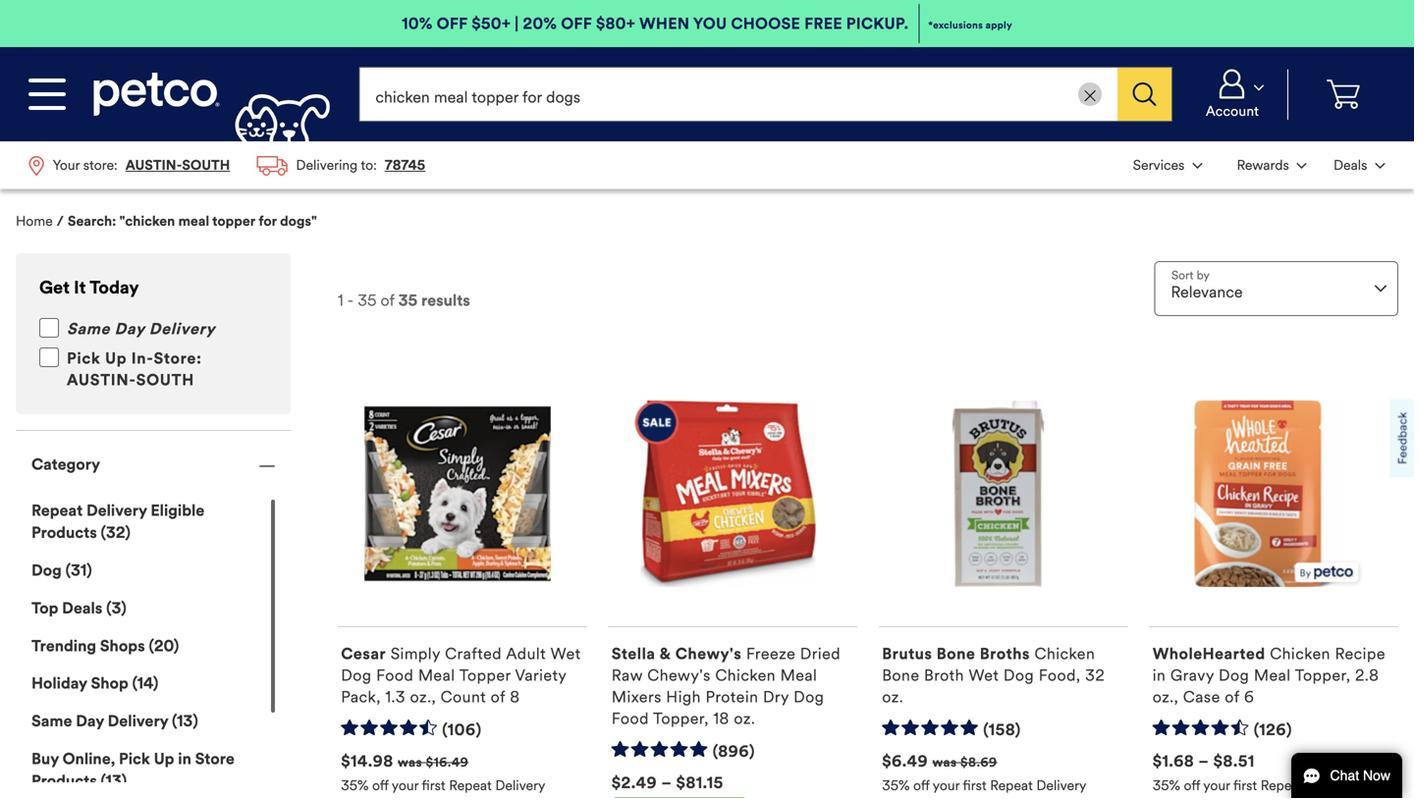 Task type: describe. For each thing, give the bounding box(es) containing it.
close icon 13 button
[[1079, 83, 1102, 106]]

deals
[[62, 599, 102, 618]]

dogs"
[[280, 213, 317, 230]]

buy
[[31, 750, 59, 769]]

online,
[[62, 750, 115, 769]]

for
[[259, 213, 277, 230]]

2 carat down icon 13 button from the left
[[1218, 143, 1319, 187]]

3 carat down icon 13 button from the left
[[1323, 143, 1397, 187]]

when
[[640, 14, 690, 33]]

apply
[[986, 19, 1013, 31]]

14
[[137, 674, 153, 694]]

1 35 from the left
[[358, 291, 377, 311]]

carat down icon 13 image inside carat down icon 13 popup button
[[1254, 85, 1264, 91]]

1 off from the left
[[437, 14, 468, 33]]

repeat
[[31, 501, 83, 521]]

0 horizontal spatial 13
[[106, 772, 122, 791]]

repeat delivery eligible products
[[31, 501, 205, 543]]

Search search field
[[359, 67, 1118, 122]]

pick inside buy online, pick up in store products
[[119, 750, 150, 769]]

clear search field text image
[[1085, 90, 1096, 101]]

delivery for same day delivery
[[149, 319, 215, 339]]

up inside pick up in-store: austin-south
[[105, 349, 127, 369]]

holiday shop ( 14 )
[[31, 674, 158, 694]]

*exclusions apply
[[929, 19, 1013, 31]]

it
[[74, 277, 86, 299]]

pick inside pick up in-store: austin-south
[[67, 349, 101, 369]]

austin-
[[67, 371, 136, 390]]

search:
[[68, 213, 116, 230]]

top
[[31, 599, 58, 618]]

1 list from the left
[[16, 141, 439, 189]]

-
[[347, 291, 354, 311]]

in
[[178, 750, 191, 769]]

shop
[[91, 674, 128, 694]]

2 35 from the left
[[398, 291, 418, 311]]

32
[[106, 523, 125, 543]]

1 carat down icon 13 button from the left
[[1122, 143, 1214, 187]]

of
[[381, 291, 394, 311]]

dog ( 31 )
[[31, 561, 92, 581]]

home / search: "chicken meal topper for dogs"
[[16, 213, 317, 230]]

same day delivery
[[67, 319, 215, 339]]

up inside buy online, pick up in store products
[[154, 750, 174, 769]]

holiday
[[31, 674, 87, 694]]

delivery inside repeat delivery eligible products
[[86, 501, 147, 521]]

products inside repeat delivery eligible products
[[31, 523, 97, 543]]

( 13 )
[[97, 772, 127, 791]]

search image
[[1133, 83, 1157, 106]]

carat down icon 13 image for 1st carat down icon 13 dropdown button from right
[[1376, 163, 1385, 169]]

eligible
[[151, 501, 205, 521]]

today
[[90, 277, 139, 299]]

same for same day delivery ( 13 )
[[31, 712, 72, 731]]

category
[[31, 455, 100, 474]]

"chicken
[[119, 213, 175, 230]]



Task type: locate. For each thing, give the bounding box(es) containing it.
1 vertical spatial 13
[[106, 772, 122, 791]]

list up topper
[[16, 141, 439, 189]]

1 horizontal spatial day
[[115, 319, 145, 339]]

0 vertical spatial delivery
[[149, 319, 215, 339]]

in-
[[131, 349, 154, 369]]

0 vertical spatial up
[[105, 349, 127, 369]]

1 vertical spatial day
[[76, 712, 104, 731]]

delivery up store:
[[149, 319, 215, 339]]

delivery
[[149, 319, 215, 339], [86, 501, 147, 521], [108, 712, 168, 731]]

10%
[[402, 14, 433, 33]]

20%
[[523, 14, 557, 33]]

2 off from the left
[[561, 14, 592, 33]]

1 horizontal spatial 13
[[177, 712, 193, 731]]

carat down icon 13 image
[[1254, 85, 1264, 91], [1193, 163, 1203, 169], [1297, 163, 1307, 169], [1376, 163, 1385, 169]]

top deals ( 3 )
[[31, 599, 127, 618]]

day up in-
[[115, 319, 145, 339]]

get it today
[[39, 277, 139, 299]]

1 vertical spatial up
[[154, 750, 174, 769]]

35
[[358, 291, 377, 311], [398, 291, 418, 311]]

carat down icon 13 image for 2nd carat down icon 13 dropdown button
[[1297, 163, 1307, 169]]

search: "chicken meal topper for dogs" link
[[68, 213, 317, 230]]

off right 10%
[[437, 14, 468, 33]]

south
[[136, 371, 194, 390]]

category button
[[16, 431, 291, 498]]

*exclusions
[[929, 19, 983, 31]]

20
[[154, 636, 174, 656]]

13
[[177, 712, 193, 731], [106, 772, 122, 791]]

1 vertical spatial delivery
[[86, 501, 147, 521]]

0 horizontal spatial pick
[[67, 349, 101, 369]]

get
[[39, 277, 70, 299]]

1 products from the top
[[31, 523, 97, 543]]

off right "20%"
[[561, 14, 592, 33]]

13 up the in
[[177, 712, 193, 731]]

0 horizontal spatial up
[[105, 349, 127, 369]]

meal
[[178, 213, 209, 230]]

31
[[71, 561, 87, 581]]

down arrow icon 2 image
[[1375, 285, 1387, 293]]

1 vertical spatial products
[[31, 772, 97, 791]]

2 products from the top
[[31, 772, 97, 791]]

products down repeat
[[31, 523, 97, 543]]

carat down icon 13 button
[[1186, 69, 1280, 120]]

0 horizontal spatial day
[[76, 712, 104, 731]]

products
[[31, 523, 97, 543], [31, 772, 97, 791]]

day for same day delivery ( 13 )
[[76, 712, 104, 731]]

products inside buy online, pick up in store products
[[31, 772, 97, 791]]

store
[[195, 750, 235, 769]]

home link
[[16, 213, 53, 230]]

1 vertical spatial same
[[31, 712, 72, 731]]

same up buy at bottom
[[31, 712, 72, 731]]

0 vertical spatial 13
[[177, 712, 193, 731]]

topper
[[212, 213, 255, 230]]

0 vertical spatial products
[[31, 523, 97, 543]]

1 horizontal spatial pick
[[119, 750, 150, 769]]

|
[[515, 14, 519, 33]]

0 vertical spatial same
[[67, 319, 110, 339]]

3
[[111, 599, 121, 618]]

choose
[[731, 14, 801, 33]]

2 vertical spatial delivery
[[108, 712, 168, 731]]

pick
[[67, 349, 101, 369], [119, 750, 150, 769]]

dog
[[31, 561, 62, 581]]

1 vertical spatial pick
[[119, 750, 150, 769]]

carat down icon 13 image for 1st carat down icon 13 dropdown button from the left
[[1193, 163, 1203, 169]]

delivery down 14
[[108, 712, 168, 731]]

$80+
[[596, 14, 636, 33]]

0 horizontal spatial list
[[16, 141, 439, 189]]

pick up in-store: austin-south
[[67, 349, 202, 390]]

)
[[125, 523, 131, 543], [87, 561, 92, 581], [121, 599, 127, 618], [174, 636, 179, 656], [153, 674, 158, 694], [193, 712, 198, 731], [122, 772, 127, 791]]

1
[[338, 291, 343, 311]]

0 horizontal spatial carat down icon 13 button
[[1122, 143, 1214, 187]]

day for same day delivery
[[115, 319, 145, 339]]

1 horizontal spatial list
[[1120, 141, 1399, 189]]

/
[[57, 213, 64, 230]]

0 horizontal spatial off
[[437, 14, 468, 33]]

2 horizontal spatial carat down icon 13 button
[[1323, 143, 1397, 187]]

free
[[805, 14, 843, 33]]

( 32 )
[[97, 523, 131, 543]]

results
[[421, 291, 470, 311]]

delivery for same day delivery ( 13 )
[[108, 712, 168, 731]]

35 right -
[[358, 291, 377, 311]]

delivery up 32
[[86, 501, 147, 521]]

products down buy at bottom
[[31, 772, 97, 791]]

shops
[[100, 636, 145, 656]]

0 vertical spatial pick
[[67, 349, 101, 369]]

off
[[437, 14, 468, 33], [561, 14, 592, 33]]

carat down icon 13 button
[[1122, 143, 1214, 187], [1218, 143, 1319, 187], [1323, 143, 1397, 187]]

up left the in
[[154, 750, 174, 769]]

pickup.
[[847, 14, 909, 33]]

13 down online,
[[106, 772, 122, 791]]

0 horizontal spatial 35
[[358, 291, 377, 311]]

pick up austin-
[[67, 349, 101, 369]]

1 - 35 of 35 results
[[338, 291, 470, 311]]

$50+
[[472, 14, 511, 33]]

store:
[[154, 349, 202, 369]]

up up austin-
[[105, 349, 127, 369]]

day
[[115, 319, 145, 339], [76, 712, 104, 731]]

same day delivery ( 13 )
[[31, 712, 198, 731]]

1 horizontal spatial 35
[[398, 291, 418, 311]]

trending shops ( 20 )
[[31, 636, 179, 656]]

home
[[16, 213, 53, 230]]

1 horizontal spatial off
[[561, 14, 592, 33]]

day up online,
[[76, 712, 104, 731]]

same down "get it today"
[[67, 319, 110, 339]]

trending
[[31, 636, 96, 656]]

pick up ( 13 )
[[119, 750, 150, 769]]

0 vertical spatial day
[[115, 319, 145, 339]]

buy online, pick up in store products
[[31, 750, 235, 791]]

list down carat down icon 13 popup button
[[1120, 141, 1399, 189]]

you
[[693, 14, 727, 33]]

1 horizontal spatial carat down icon 13 button
[[1218, 143, 1319, 187]]

same for same day delivery
[[67, 319, 110, 339]]

same
[[67, 319, 110, 339], [31, 712, 72, 731]]

1 horizontal spatial up
[[154, 750, 174, 769]]

list
[[16, 141, 439, 189], [1120, 141, 1399, 189]]

2 list from the left
[[1120, 141, 1399, 189]]

(
[[101, 523, 106, 543], [65, 561, 71, 581], [106, 599, 111, 618], [149, 636, 154, 656], [132, 674, 137, 694], [172, 712, 177, 731], [101, 772, 106, 791]]

35 right the of
[[398, 291, 418, 311]]

10% off $50+ | 20% off $80+ when you choose free pickup.
[[402, 14, 909, 33]]

up
[[105, 349, 127, 369], [154, 750, 174, 769]]



Task type: vqa. For each thing, say whether or not it's contained in the screenshot.
displayed
no



